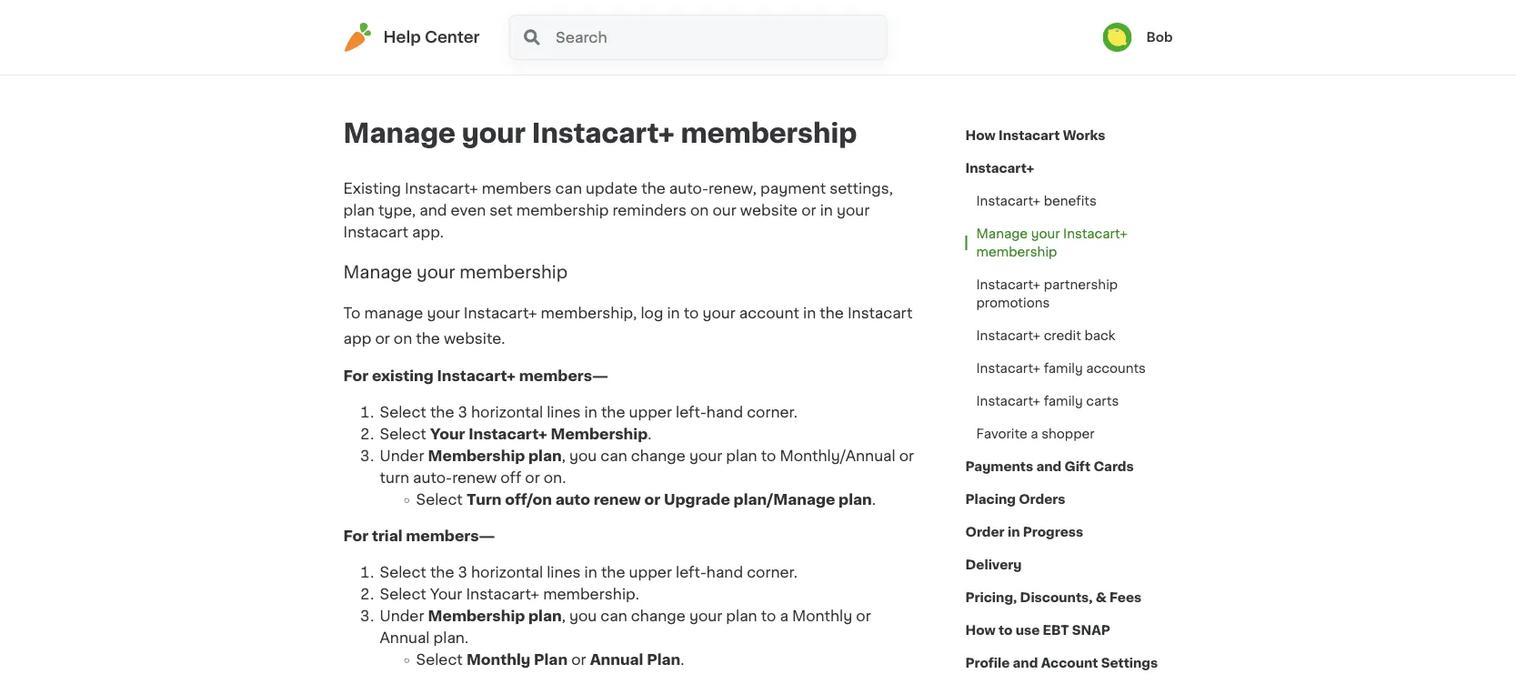 Task type: vqa. For each thing, say whether or not it's contained in the screenshot.
first Your from the bottom of the page
yes



Task type: locate. For each thing, give the bounding box(es) containing it.
1 horizontal spatial manage your instacart+ membership
[[977, 227, 1128, 258]]

left- down upgrade
[[676, 565, 707, 580]]

you inside , you can change your plan to a monthly or annual plan. select monthly plan or annual plan .
[[570, 609, 597, 624]]

membership for membership
[[428, 449, 525, 463]]

0 vertical spatial on
[[691, 203, 709, 217]]

select the 3 horizontal lines in the upper left-hand corner. select your instacart+ membership.
[[380, 565, 798, 602]]

account
[[1042, 657, 1099, 670]]

1 vertical spatial members—
[[406, 529, 495, 544]]

0 vertical spatial lines
[[547, 405, 581, 420]]

0 vertical spatial annual
[[380, 631, 430, 645]]

1 horizontal spatial .
[[681, 653, 685, 667]]

1 for from the top
[[344, 369, 369, 383]]

corner. up monthly/annual
[[747, 405, 798, 420]]

existing
[[344, 181, 401, 196]]

annual down membership.
[[590, 653, 644, 667]]

website.
[[444, 332, 505, 346]]

2 you from the top
[[570, 609, 597, 624]]

1 vertical spatial monthly
[[467, 653, 531, 667]]

auto- inside , you can change your plan to monthly/annual or turn auto-renew off or on. select turn off/on auto renew or upgrade plan/manage plan .
[[413, 471, 452, 485]]

instacart+ family carts
[[977, 395, 1119, 408]]

a inside , you can change your plan to a monthly or annual plan. select monthly plan or annual plan .
[[780, 609, 789, 624]]

1 horizontal spatial instacart
[[848, 306, 913, 321]]

change inside , you can change your plan to monthly/annual or turn auto-renew off or on. select turn off/on auto renew or upgrade plan/manage plan .
[[631, 449, 686, 463]]

update
[[586, 181, 638, 196]]

trial
[[372, 529, 403, 544]]

profile and account settings
[[966, 657, 1158, 670]]

horizontal for membership
[[471, 405, 543, 420]]

or
[[802, 203, 817, 217], [375, 332, 390, 346], [900, 449, 915, 463], [525, 471, 540, 485], [645, 493, 661, 507], [857, 609, 871, 624], [572, 653, 587, 667]]

. inside select the 3 horizontal lines in the upper left-hand corner. select your instacart+ membership .
[[648, 427, 652, 442]]

2 upper from the top
[[629, 565, 672, 580]]

0 horizontal spatial instacart
[[344, 225, 409, 239]]

for for for trial members—
[[344, 529, 369, 544]]

partnership
[[1044, 278, 1118, 291]]

left- inside select the 3 horizontal lines in the upper left-hand corner. select your instacart+ membership.
[[676, 565, 707, 580]]

1 you from the top
[[570, 449, 597, 463]]

0 vertical spatial left-
[[676, 405, 707, 420]]

on down manage in the top left of the page
[[394, 332, 412, 346]]

membership up promotions
[[977, 246, 1058, 258]]

can for membership
[[601, 449, 628, 463]]

1 how from the top
[[966, 129, 996, 142]]

instacart+
[[532, 121, 675, 146], [966, 162, 1035, 175], [405, 181, 478, 196], [977, 195, 1041, 207], [1064, 227, 1128, 240], [977, 278, 1041, 291], [464, 306, 537, 321], [977, 329, 1041, 342], [977, 362, 1041, 375], [437, 369, 516, 383], [977, 395, 1041, 408], [469, 427, 548, 442], [466, 587, 540, 602]]

and
[[420, 203, 447, 217], [1037, 460, 1062, 473], [1013, 657, 1039, 670]]

and up "app."
[[420, 203, 447, 217]]

2 under from the top
[[380, 609, 424, 624]]

horizontal down for existing instacart+ members—
[[471, 405, 543, 420]]

,
[[562, 449, 566, 463], [562, 609, 566, 624]]

2 vertical spatial instacart
[[848, 306, 913, 321]]

orders
[[1019, 493, 1066, 506]]

. inside , you can change your plan to monthly/annual or turn auto-renew off or on. select turn off/on auto renew or upgrade plan/manage plan .
[[872, 493, 876, 507]]

order in progress link
[[966, 516, 1084, 549]]

1 vertical spatial membership
[[428, 449, 525, 463]]

1 change from the top
[[631, 449, 686, 463]]

change
[[631, 449, 686, 463], [631, 609, 686, 624]]

in right order
[[1008, 526, 1020, 539]]

manage your instacart+ membership
[[344, 121, 857, 146], [977, 227, 1128, 258]]

your
[[430, 427, 465, 442], [430, 587, 463, 602]]

back
[[1085, 329, 1116, 342]]

can for membership.
[[601, 609, 628, 624]]

1 horizontal spatial monthly
[[793, 609, 853, 624]]

in down payment
[[820, 203, 833, 217]]

and for payments
[[1037, 460, 1062, 473]]

0 vertical spatial change
[[631, 449, 686, 463]]

left- inside select the 3 horizontal lines in the upper left-hand corner. select your instacart+ membership .
[[676, 405, 707, 420]]

change for membership.
[[631, 609, 686, 624]]

renew up turn at the bottom left of page
[[452, 471, 497, 485]]

1 3 from the top
[[458, 405, 468, 420]]

horizontal inside select the 3 horizontal lines in the upper left-hand corner. select your instacart+ membership .
[[471, 405, 543, 420]]

1 vertical spatial auto-
[[413, 471, 452, 485]]

lines inside select the 3 horizontal lines in the upper left-hand corner. select your instacart+ membership.
[[547, 565, 581, 580]]

.
[[648, 427, 652, 442], [872, 493, 876, 507], [681, 653, 685, 667]]

you down select the 3 horizontal lines in the upper left-hand corner. select your instacart+ membership .
[[570, 449, 597, 463]]

0 vertical spatial under
[[380, 449, 424, 463]]

to inside , you can change your plan to a monthly or annual plan. select monthly plan or annual plan .
[[761, 609, 777, 624]]

0 vertical spatial ,
[[562, 449, 566, 463]]

2 hand from the top
[[707, 565, 743, 580]]

manage your instacart+ membership down the instacart+ benefits
[[977, 227, 1128, 258]]

3 for renew
[[458, 405, 468, 420]]

under membership plan
[[380, 449, 562, 463], [380, 609, 562, 624]]

1 vertical spatial manage your instacart+ membership
[[977, 227, 1128, 258]]

0 horizontal spatial plan
[[534, 653, 568, 667]]

hand inside select the 3 horizontal lines in the upper left-hand corner. select your instacart+ membership .
[[707, 405, 743, 420]]

you for plan
[[570, 609, 597, 624]]

instacart
[[999, 129, 1060, 142], [344, 225, 409, 239], [848, 306, 913, 321]]

1 vertical spatial corner.
[[747, 565, 798, 580]]

1 vertical spatial on
[[394, 332, 412, 346]]

you
[[570, 449, 597, 463], [570, 609, 597, 624]]

3 down for trial members— at the left bottom of page
[[458, 565, 468, 580]]

in up , you can change your plan to monthly/annual or turn auto-renew off or on. select turn off/on auto renew or upgrade plan/manage plan .
[[585, 405, 598, 420]]

1 vertical spatial and
[[1037, 460, 1062, 473]]

3 inside select the 3 horizontal lines in the upper left-hand corner. select your instacart+ membership .
[[458, 405, 468, 420]]

instacart+ up even at top
[[405, 181, 478, 196]]

and left gift
[[1037, 460, 1062, 473]]

1 vertical spatial how
[[966, 624, 996, 637]]

hand inside select the 3 horizontal lines in the upper left-hand corner. select your instacart+ membership.
[[707, 565, 743, 580]]

on inside to manage your instacart+ membership, log in to your account in the instacart app or on the website.
[[394, 332, 412, 346]]

1 vertical spatial your
[[430, 587, 463, 602]]

monthly/annual
[[780, 449, 896, 463]]

instacart+ down the instacart+ link
[[977, 195, 1041, 207]]

&
[[1096, 591, 1107, 604]]

membership
[[681, 121, 857, 146], [517, 203, 609, 217], [977, 246, 1058, 258], [460, 264, 568, 281]]

, inside , you can change your plan to monthly/annual or turn auto-renew off or on. select turn off/on auto renew or upgrade plan/manage plan .
[[562, 449, 566, 463]]

0 vertical spatial auto-
[[670, 181, 709, 196]]

under for auto-
[[380, 449, 424, 463]]

, inside , you can change your plan to a monthly or annual plan. select monthly plan or annual plan .
[[562, 609, 566, 624]]

lines for membership
[[547, 405, 581, 420]]

1 vertical spatial renew
[[594, 493, 641, 507]]

2 horizontal spatial instacart
[[999, 129, 1060, 142]]

Search search field
[[554, 15, 887, 59]]

0 horizontal spatial auto-
[[413, 471, 452, 485]]

on
[[691, 203, 709, 217], [394, 332, 412, 346]]

1 horizontal spatial plan
[[647, 653, 681, 667]]

off
[[501, 471, 522, 485]]

under down trial at the bottom left
[[380, 609, 424, 624]]

auto- right turn
[[413, 471, 452, 485]]

2 left- from the top
[[676, 565, 707, 580]]

0 vertical spatial hand
[[707, 405, 743, 420]]

2 under membership plan from the top
[[380, 609, 562, 624]]

instacart+ credit back link
[[966, 319, 1127, 352]]

instacart inside to manage your instacart+ membership, log in to your account in the instacart app or on the website.
[[848, 306, 913, 321]]

can inside , you can change your plan to monthly/annual or turn auto-renew off or on. select turn off/on auto renew or upgrade plan/manage plan .
[[601, 449, 628, 463]]

manage up manage in the top left of the page
[[344, 264, 412, 281]]

0 vertical spatial how
[[966, 129, 996, 142]]

corner. for select the 3 horizontal lines in the upper left-hand corner. select your instacart+ membership .
[[747, 405, 798, 420]]

0 vertical spatial family
[[1044, 362, 1083, 375]]

upper inside select the 3 horizontal lines in the upper left-hand corner. select your instacart+ membership .
[[629, 405, 672, 420]]

0 vertical spatial members—
[[519, 369, 609, 383]]

settings,
[[830, 181, 893, 196]]

0 horizontal spatial a
[[780, 609, 789, 624]]

2 family from the top
[[1044, 395, 1083, 408]]

1 vertical spatial a
[[780, 609, 789, 624]]

2 how from the top
[[966, 624, 996, 637]]

order in progress
[[966, 526, 1084, 539]]

benefits
[[1044, 195, 1097, 207]]

0 horizontal spatial .
[[648, 427, 652, 442]]

1 vertical spatial left-
[[676, 565, 707, 580]]

membership up the off
[[428, 449, 525, 463]]

plan
[[344, 203, 375, 217], [529, 449, 562, 463], [726, 449, 758, 463], [839, 493, 872, 507], [529, 609, 562, 624], [726, 609, 758, 624]]

0 horizontal spatial on
[[394, 332, 412, 346]]

, you can change your plan to monthly/annual or turn auto-renew off or on. select turn off/on auto renew or upgrade plan/manage plan .
[[380, 449, 915, 507]]

manage up existing
[[344, 121, 456, 146]]

membership down set
[[460, 264, 568, 281]]

delivery
[[966, 559, 1022, 571]]

your up plan.
[[430, 587, 463, 602]]

1 corner. from the top
[[747, 405, 798, 420]]

1 vertical spatial horizontal
[[471, 565, 543, 580]]

2 vertical spatial can
[[601, 609, 628, 624]]

the up , you can change your plan to monthly/annual or turn auto-renew off or on. select turn off/on auto renew or upgrade plan/manage plan .
[[601, 405, 626, 420]]

lines
[[547, 405, 581, 420], [547, 565, 581, 580]]

change inside , you can change your plan to a monthly or annual plan. select monthly plan or annual plan .
[[631, 609, 686, 624]]

in up membership.
[[585, 565, 598, 580]]

lines up membership.
[[547, 565, 581, 580]]

renew
[[452, 471, 497, 485], [594, 493, 641, 507]]

upper inside select the 3 horizontal lines in the upper left-hand corner. select your instacart+ membership.
[[629, 565, 672, 580]]

for left trial at the bottom left
[[344, 529, 369, 544]]

2 vertical spatial and
[[1013, 657, 1039, 670]]

on left our
[[691, 203, 709, 217]]

renew right auto
[[594, 493, 641, 507]]

lines for membership.
[[547, 565, 581, 580]]

how for how to use ebt snap
[[966, 624, 996, 637]]

1 vertical spatial you
[[570, 609, 597, 624]]

change down membership.
[[631, 609, 686, 624]]

lines up on.
[[547, 405, 581, 420]]

2 your from the top
[[430, 587, 463, 602]]

your down for existing instacart+ members—
[[430, 427, 465, 442]]

membership up plan.
[[428, 609, 525, 624]]

0 vertical spatial .
[[648, 427, 652, 442]]

members—
[[519, 369, 609, 383], [406, 529, 495, 544]]

1 lines from the top
[[547, 405, 581, 420]]

instacart+ down benefits
[[1064, 227, 1128, 240]]

. inside , you can change your plan to a monthly or annual plan. select monthly plan or annual plan .
[[681, 653, 685, 667]]

0 vertical spatial under membership plan
[[380, 449, 562, 463]]

1 horizontal spatial renew
[[594, 493, 641, 507]]

2 vertical spatial membership
[[428, 609, 525, 624]]

1 horizontal spatial a
[[1031, 428, 1039, 440]]

the down for trial members— at the left bottom of page
[[430, 565, 454, 580]]

the down manage in the top left of the page
[[416, 332, 440, 346]]

set
[[490, 203, 513, 217]]

1 horizontal spatial on
[[691, 203, 709, 217]]

instacart+ inside select the 3 horizontal lines in the upper left-hand corner. select your instacart+ membership.
[[466, 587, 540, 602]]

2 lines from the top
[[547, 565, 581, 580]]

hand
[[707, 405, 743, 420], [707, 565, 743, 580]]

horizontal down off/on
[[471, 565, 543, 580]]

1 vertical spatial under membership plan
[[380, 609, 562, 624]]

2 change from the top
[[631, 609, 686, 624]]

horizontal
[[471, 405, 543, 420], [471, 565, 543, 580]]

1 vertical spatial annual
[[590, 653, 644, 667]]

you down membership.
[[570, 609, 597, 624]]

0 vertical spatial upper
[[629, 405, 672, 420]]

horizontal inside select the 3 horizontal lines in the upper left-hand corner. select your instacart+ membership.
[[471, 565, 543, 580]]

plan inside existing instacart+ members can update the auto-renew, payment settings, plan type, and even set membership reminders on our website or in your instacart app.
[[344, 203, 375, 217]]

the up reminders at the top left of page
[[642, 181, 666, 196]]

corner. down plan/manage
[[747, 565, 798, 580]]

1 under from the top
[[380, 449, 424, 463]]

you inside , you can change your plan to monthly/annual or turn auto-renew off or on. select turn off/on auto renew or upgrade plan/manage plan .
[[570, 449, 597, 463]]

for
[[344, 369, 369, 383], [344, 529, 369, 544]]

can left update
[[556, 181, 582, 196]]

instacart+ up the off
[[469, 427, 548, 442]]

credit
[[1044, 329, 1082, 342]]

under
[[380, 449, 424, 463], [380, 609, 424, 624]]

, down membership.
[[562, 609, 566, 624]]

instacart+ inside to manage your instacart+ membership, log in to your account in the instacart app or on the website.
[[464, 306, 537, 321]]

shopper
[[1042, 428, 1095, 440]]

lines inside select the 3 horizontal lines in the upper left-hand corner. select your instacart+ membership .
[[547, 405, 581, 420]]

the right account at top
[[820, 306, 844, 321]]

or inside to manage your instacart+ membership, log in to your account in the instacart app or on the website.
[[375, 332, 390, 346]]

2 horizontal spatial .
[[872, 493, 876, 507]]

under membership plan up plan.
[[380, 609, 562, 624]]

our
[[713, 203, 737, 217]]

discounts,
[[1021, 591, 1093, 604]]

1 vertical spatial family
[[1044, 395, 1083, 408]]

can down membership.
[[601, 609, 628, 624]]

0 vertical spatial membership
[[551, 427, 648, 442]]

, for membership
[[562, 449, 566, 463]]

and down use
[[1013, 657, 1039, 670]]

instacart inside existing instacart+ members can update the auto-renew, payment settings, plan type, and even set membership reminders on our website or in your instacart app.
[[344, 225, 409, 239]]

placing orders
[[966, 493, 1066, 506]]

instacart+ down how instacart works
[[966, 162, 1035, 175]]

0 vertical spatial you
[[570, 449, 597, 463]]

can down select the 3 horizontal lines in the upper left-hand corner. select your instacart+ membership .
[[601, 449, 628, 463]]

instacart+ up plan.
[[466, 587, 540, 602]]

2 3 from the top
[[458, 565, 468, 580]]

how up the instacart+ link
[[966, 129, 996, 142]]

3 inside select the 3 horizontal lines in the upper left-hand corner. select your instacart+ membership.
[[458, 565, 468, 580]]

placing orders link
[[966, 483, 1066, 516]]

1 under membership plan from the top
[[380, 449, 562, 463]]

the down for existing instacart+ members—
[[430, 405, 454, 420]]

reminders
[[613, 203, 687, 217]]

0 vertical spatial and
[[420, 203, 447, 217]]

2 horizontal from the top
[[471, 565, 543, 580]]

annual
[[380, 631, 430, 645], [590, 653, 644, 667]]

your inside select the 3 horizontal lines in the upper left-hand corner. select your instacart+ membership.
[[430, 587, 463, 602]]

membership for membership.
[[428, 609, 525, 624]]

, up on.
[[562, 449, 566, 463]]

0 horizontal spatial manage your instacart+ membership
[[344, 121, 857, 146]]

membership
[[551, 427, 648, 442], [428, 449, 525, 463], [428, 609, 525, 624]]

in inside select the 3 horizontal lines in the upper left-hand corner. select your instacart+ membership.
[[585, 565, 598, 580]]

help
[[384, 30, 421, 45]]

1 vertical spatial for
[[344, 529, 369, 544]]

instacart+ inside select the 3 horizontal lines in the upper left-hand corner. select your instacart+ membership .
[[469, 427, 548, 442]]

0 vertical spatial can
[[556, 181, 582, 196]]

use
[[1016, 624, 1040, 637]]

family down instacart+ family accounts
[[1044, 395, 1083, 408]]

1 , from the top
[[562, 449, 566, 463]]

can
[[556, 181, 582, 196], [601, 449, 628, 463], [601, 609, 628, 624]]

members— up select the 3 horizontal lines in the upper left-hand corner. select your instacart+ membership .
[[519, 369, 609, 383]]

1 horizontal spatial auto-
[[670, 181, 709, 196]]

pricing,
[[966, 591, 1018, 604]]

2 vertical spatial .
[[681, 653, 685, 667]]

select inside , you can change your plan to a monthly or annual plan. select monthly plan or annual plan .
[[416, 653, 463, 667]]

3 down for existing instacart+ members—
[[458, 405, 468, 420]]

membership down members on the top of the page
[[517, 203, 609, 217]]

monthly
[[793, 609, 853, 624], [467, 653, 531, 667]]

1 hand from the top
[[707, 405, 743, 420]]

manage your instacart+ membership up update
[[344, 121, 857, 146]]

plan inside , you can change your plan to a monthly or annual plan. select monthly plan or annual plan .
[[726, 609, 758, 624]]

auto- up reminders at the top left of page
[[670, 181, 709, 196]]

1 vertical spatial .
[[872, 493, 876, 507]]

2 for from the top
[[344, 529, 369, 544]]

can inside , you can change your plan to a monthly or annual plan. select monthly plan or annual plan .
[[601, 609, 628, 624]]

0 horizontal spatial renew
[[452, 471, 497, 485]]

1 family from the top
[[1044, 362, 1083, 375]]

1 left- from the top
[[676, 405, 707, 420]]

under membership plan up turn at the bottom left of page
[[380, 449, 562, 463]]

instacart+ up "website."
[[464, 306, 537, 321]]

manage
[[344, 121, 456, 146], [977, 227, 1028, 240], [344, 264, 412, 281]]

corner. inside select the 3 horizontal lines in the upper left-hand corner. select your instacart+ membership.
[[747, 565, 798, 580]]

and inside existing instacart+ members can update the auto-renew, payment settings, plan type, and even set membership reminders on our website or in your instacart app.
[[420, 203, 447, 217]]

select
[[380, 405, 427, 420], [380, 427, 427, 442], [416, 493, 463, 507], [380, 565, 427, 580], [380, 587, 427, 602], [416, 653, 463, 667]]

0 vertical spatial renew
[[452, 471, 497, 485]]

1 vertical spatial can
[[601, 449, 628, 463]]

how instacart works
[[966, 129, 1106, 142]]

under up turn
[[380, 449, 424, 463]]

in right account at top
[[803, 306, 816, 321]]

your inside select the 3 horizontal lines in the upper left-hand corner. select your instacart+ membership .
[[430, 427, 465, 442]]

1 vertical spatial manage
[[977, 227, 1028, 240]]

payments and gift cards link
[[966, 450, 1134, 483]]

1 vertical spatial change
[[631, 609, 686, 624]]

you for on.
[[570, 449, 597, 463]]

1 horizontal from the top
[[471, 405, 543, 420]]

1 vertical spatial instacart
[[344, 225, 409, 239]]

to
[[684, 306, 699, 321], [761, 449, 777, 463], [761, 609, 777, 624], [999, 624, 1013, 637]]

membership up on.
[[551, 427, 648, 442]]

2 corner. from the top
[[747, 565, 798, 580]]

your for renew
[[430, 427, 465, 442]]

2 , from the top
[[562, 609, 566, 624]]

0 vertical spatial your
[[430, 427, 465, 442]]

manage down instacart+ benefits link
[[977, 227, 1028, 240]]

manage your instacart+ membership link
[[966, 217, 1173, 268]]

0 vertical spatial horizontal
[[471, 405, 543, 420]]

family
[[1044, 362, 1083, 375], [1044, 395, 1083, 408]]

snap
[[1073, 624, 1111, 637]]

on inside existing instacart+ members can update the auto-renew, payment settings, plan type, and even set membership reminders on our website or in your instacart app.
[[691, 203, 709, 217]]

instacart+ up update
[[532, 121, 675, 146]]

1 vertical spatial hand
[[707, 565, 743, 580]]

members— down turn at the bottom left of page
[[406, 529, 495, 544]]

1 vertical spatial lines
[[547, 565, 581, 580]]

change up upgrade
[[631, 449, 686, 463]]

instacart+ up promotions
[[977, 278, 1041, 291]]

corner. inside select the 3 horizontal lines in the upper left-hand corner. select your instacart+ membership .
[[747, 405, 798, 420]]

1 upper from the top
[[629, 405, 672, 420]]

upper up membership.
[[629, 565, 672, 580]]

0 vertical spatial 3
[[458, 405, 468, 420]]

1 vertical spatial 3
[[458, 565, 468, 580]]

1 vertical spatial under
[[380, 609, 424, 624]]

0 vertical spatial for
[[344, 369, 369, 383]]

family down credit
[[1044, 362, 1083, 375]]

annual left plan.
[[380, 631, 430, 645]]

upper up , you can change your plan to monthly/annual or turn auto-renew off or on. select turn off/on auto renew or upgrade plan/manage plan .
[[629, 405, 672, 420]]

1 vertical spatial upper
[[629, 565, 672, 580]]

for down app
[[344, 369, 369, 383]]

profile
[[966, 657, 1010, 670]]

how up the profile at bottom right
[[966, 624, 996, 637]]

0 vertical spatial corner.
[[747, 405, 798, 420]]

1 vertical spatial ,
[[562, 609, 566, 624]]

left- up , you can change your plan to monthly/annual or turn auto-renew off or on. select turn off/on auto renew or upgrade plan/manage plan .
[[676, 405, 707, 420]]

existing
[[372, 369, 434, 383]]

1 your from the top
[[430, 427, 465, 442]]



Task type: describe. For each thing, give the bounding box(es) containing it.
for trial members—
[[344, 529, 495, 544]]

instacart+ family accounts link
[[966, 352, 1157, 385]]

instacart+ family carts link
[[966, 385, 1130, 418]]

family for accounts
[[1044, 362, 1083, 375]]

your inside , you can change your plan to monthly/annual or turn auto-renew off or on. select turn off/on auto renew or upgrade plan/manage plan .
[[690, 449, 723, 463]]

instacart+ credit back
[[977, 329, 1116, 342]]

horizontal for membership.
[[471, 565, 543, 580]]

instacart+ partnership promotions
[[977, 278, 1118, 309]]

manage inside manage your instacart+ membership
[[977, 227, 1028, 240]]

, for membership.
[[562, 609, 566, 624]]

delivery link
[[966, 549, 1022, 581]]

under membership plan for plan.
[[380, 609, 562, 624]]

0 vertical spatial monthly
[[793, 609, 853, 624]]

existing instacart+ members can update the auto-renew, payment settings, plan type, and even set membership reminders on our website or in your instacart app.
[[344, 181, 893, 239]]

upper for membership.
[[629, 565, 672, 580]]

the up membership.
[[601, 565, 626, 580]]

instacart+ benefits link
[[966, 185, 1108, 217]]

membership.
[[543, 587, 640, 602]]

app
[[344, 332, 372, 346]]

type,
[[378, 203, 416, 217]]

to inside , you can change your plan to monthly/annual or turn auto-renew off or on. select turn off/on auto renew or upgrade plan/manage plan .
[[761, 449, 777, 463]]

membership,
[[541, 306, 637, 321]]

instacart+ inside manage your instacart+ membership
[[1064, 227, 1128, 240]]

instacart+ inside instacart+ partnership promotions
[[977, 278, 1041, 291]]

instacart+ down 'instacart+ credit back' link
[[977, 362, 1041, 375]]

family for carts
[[1044, 395, 1083, 408]]

membership inside manage your instacart+ membership
[[977, 246, 1058, 258]]

corner. for select the 3 horizontal lines in the upper left-hand corner. select your instacart+ membership.
[[747, 565, 798, 580]]

order
[[966, 526, 1005, 539]]

instacart+ down promotions
[[977, 329, 1041, 342]]

instacart+ partnership promotions link
[[966, 268, 1173, 319]]

membership inside select the 3 horizontal lines in the upper left-hand corner. select your instacart+ membership .
[[551, 427, 648, 442]]

manage
[[364, 306, 423, 321]]

app.
[[412, 225, 444, 239]]

0 horizontal spatial members—
[[406, 529, 495, 544]]

accounts
[[1087, 362, 1146, 375]]

left- for membership
[[676, 405, 707, 420]]

instacart+ inside existing instacart+ members can update the auto-renew, payment settings, plan type, and even set membership reminders on our website or in your instacart app.
[[405, 181, 478, 196]]

under membership plan for renew
[[380, 449, 562, 463]]

center
[[425, 30, 480, 45]]

how instacart works link
[[966, 119, 1106, 152]]

placing
[[966, 493, 1016, 506]]

favorite a shopper link
[[966, 418, 1106, 450]]

1 horizontal spatial annual
[[590, 653, 644, 667]]

hand for a
[[707, 565, 743, 580]]

works
[[1063, 129, 1106, 142]]

under for annual
[[380, 609, 424, 624]]

how to use ebt snap
[[966, 624, 1111, 637]]

plan.
[[434, 631, 469, 645]]

2 plan from the left
[[647, 653, 681, 667]]

user avatar image
[[1103, 23, 1132, 52]]

payments and gift cards
[[966, 460, 1134, 473]]

progress
[[1023, 526, 1084, 539]]

fees
[[1110, 591, 1142, 604]]

your inside existing instacart+ members can update the auto-renew, payment settings, plan type, and even set membership reminders on our website or in your instacart app.
[[837, 203, 870, 217]]

cards
[[1094, 460, 1134, 473]]

in inside existing instacart+ members can update the auto-renew, payment settings, plan type, and even set membership reminders on our website or in your instacart app.
[[820, 203, 833, 217]]

renew,
[[709, 181, 757, 196]]

turn
[[380, 471, 409, 485]]

0 vertical spatial manage your instacart+ membership
[[344, 121, 857, 146]]

membership inside existing instacart+ members can update the auto-renew, payment settings, plan type, and even set membership reminders on our website or in your instacart app.
[[517, 203, 609, 217]]

how to use ebt snap link
[[966, 614, 1111, 647]]

0 horizontal spatial monthly
[[467, 653, 531, 667]]

0 horizontal spatial annual
[[380, 631, 430, 645]]

your for plan.
[[430, 587, 463, 602]]

members
[[482, 181, 552, 196]]

manage your membership
[[344, 264, 568, 281]]

how for how instacart works
[[966, 129, 996, 142]]

left- for membership.
[[676, 565, 707, 580]]

select inside , you can change your plan to monthly/annual or turn auto-renew off or on. select turn off/on auto renew or upgrade plan/manage plan .
[[416, 493, 463, 507]]

instacart+ down "website."
[[437, 369, 516, 383]]

hand for monthly/annual
[[707, 405, 743, 420]]

for existing instacart+ members—
[[344, 369, 609, 383]]

for for for existing instacart+ members—
[[344, 369, 369, 383]]

website
[[741, 203, 798, 217]]

bob
[[1147, 31, 1173, 44]]

to inside to manage your instacart+ membership, log in to your account in the instacart app or on the website.
[[684, 306, 699, 321]]

your inside manage your instacart+ membership
[[1032, 227, 1061, 240]]

1 horizontal spatial members—
[[519, 369, 609, 383]]

, you can change your plan to a monthly or annual plan. select monthly plan or annual plan .
[[380, 609, 871, 667]]

turn
[[467, 493, 502, 507]]

upper for membership
[[629, 405, 672, 420]]

and for profile
[[1013, 657, 1039, 670]]

carts
[[1087, 395, 1119, 408]]

pricing, discounts, & fees link
[[966, 581, 1142, 614]]

instacart+ up favorite
[[977, 395, 1041, 408]]

1 plan from the left
[[534, 653, 568, 667]]

favorite a shopper
[[977, 428, 1095, 440]]

in inside select the 3 horizontal lines in the upper left-hand corner. select your instacart+ membership .
[[585, 405, 598, 420]]

promotions
[[977, 297, 1050, 309]]

can inside existing instacart+ members can update the auto-renew, payment settings, plan type, and even set membership reminders on our website or in your instacart app.
[[556, 181, 582, 196]]

instacart+ link
[[966, 152, 1035, 185]]

or inside existing instacart+ members can update the auto-renew, payment settings, plan type, and even set membership reminders on our website or in your instacart app.
[[802, 203, 817, 217]]

the inside existing instacart+ members can update the auto-renew, payment settings, plan type, and even set membership reminders on our website or in your instacart app.
[[642, 181, 666, 196]]

to manage your instacart+ membership, log in to your account in the instacart app or on the website.
[[344, 306, 913, 346]]

0 vertical spatial instacart
[[999, 129, 1060, 142]]

gift
[[1065, 460, 1091, 473]]

in right log
[[667, 306, 680, 321]]

on.
[[544, 471, 566, 485]]

instacart+ benefits
[[977, 195, 1097, 207]]

help center
[[384, 30, 480, 45]]

auto- inside existing instacart+ members can update the auto-renew, payment settings, plan type, and even set membership reminders on our website or in your instacart app.
[[670, 181, 709, 196]]

change for membership
[[631, 449, 686, 463]]

bob link
[[1103, 23, 1173, 52]]

to
[[344, 306, 361, 321]]

help center link
[[344, 23, 480, 52]]

pricing, discounts, & fees
[[966, 591, 1142, 604]]

settings
[[1102, 657, 1158, 670]]

account
[[740, 306, 800, 321]]

log
[[641, 306, 664, 321]]

payments
[[966, 460, 1034, 473]]

membership up payment
[[681, 121, 857, 146]]

your inside , you can change your plan to a monthly or annual plan. select monthly plan or annual plan .
[[690, 609, 723, 624]]

instacart+ family accounts
[[977, 362, 1146, 375]]

3 for plan.
[[458, 565, 468, 580]]

profile and account settings link
[[966, 647, 1158, 674]]

instacart image
[[344, 23, 373, 52]]

0 vertical spatial manage
[[344, 121, 456, 146]]

upgrade
[[664, 493, 731, 507]]

even
[[451, 203, 486, 217]]

auto
[[556, 493, 590, 507]]

select the 3 horizontal lines in the upper left-hand corner. select your instacart+ membership .
[[380, 405, 798, 442]]

favorite
[[977, 428, 1028, 440]]

payment
[[761, 181, 826, 196]]

2 vertical spatial manage
[[344, 264, 412, 281]]

0 vertical spatial a
[[1031, 428, 1039, 440]]



